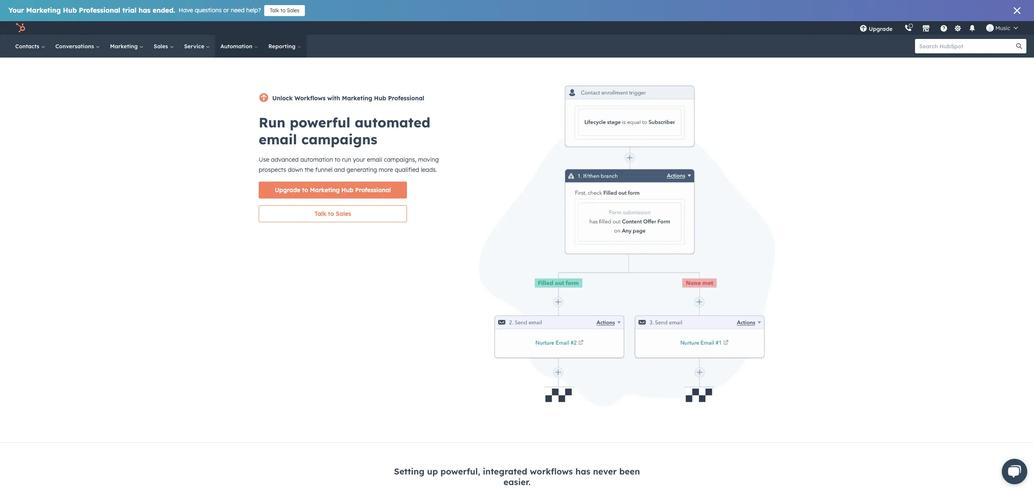 Task type: locate. For each thing, give the bounding box(es) containing it.
been
[[620, 466, 641, 477]]

menu containing music
[[854, 21, 1025, 35]]

2 horizontal spatial hub
[[374, 95, 387, 102]]

1 vertical spatial has
[[576, 466, 591, 477]]

talk to sales right help?
[[270, 7, 300, 14]]

and
[[334, 166, 345, 174]]

professional left trial
[[79, 6, 120, 14]]

email inside 'use advanced automation to run your email campaigns, moving prospects down the funnel and generating more qualified leads.'
[[367, 156, 383, 164]]

service
[[184, 43, 206, 50]]

Search HubSpot search field
[[916, 39, 1020, 53]]

setting
[[394, 466, 425, 477]]

marketplaces button
[[918, 21, 936, 35]]

0 horizontal spatial talk to sales
[[270, 7, 300, 14]]

marketing link
[[105, 35, 149, 58]]

reporting
[[269, 43, 297, 50]]

2 vertical spatial hub
[[342, 186, 354, 194]]

powerful,
[[441, 466, 481, 477]]

hub
[[63, 6, 77, 14], [374, 95, 387, 102], [342, 186, 354, 194]]

generating
[[347, 166, 377, 174]]

talk to sales down the upgrade to marketing hub professional
[[315, 210, 351, 218]]

0 horizontal spatial hub
[[63, 6, 77, 14]]

advanced
[[271, 156, 299, 164]]

1 horizontal spatial upgrade
[[870, 25, 893, 32]]

upgrade for upgrade to marketing hub professional
[[275, 186, 301, 194]]

email up advanced
[[259, 131, 297, 148]]

talk to sales button down upgrade to marketing hub professional link
[[259, 206, 407, 222]]

has for workflows
[[576, 466, 591, 477]]

1 horizontal spatial sales
[[287, 7, 300, 14]]

0 horizontal spatial upgrade
[[275, 186, 301, 194]]

menu
[[854, 21, 1025, 35]]

your marketing hub professional trial has ended. have questions or need help?
[[8, 6, 261, 14]]

notifications image
[[969, 25, 977, 33]]

reporting link
[[263, 35, 307, 58]]

upgrade
[[870, 25, 893, 32], [275, 186, 301, 194]]

talk right help?
[[270, 7, 279, 14]]

upgrade right upgrade image
[[870, 25, 893, 32]]

1 horizontal spatial talk to sales
[[315, 210, 351, 218]]

0 horizontal spatial email
[[259, 131, 297, 148]]

calling icon button
[[902, 22, 916, 33]]

trial
[[123, 6, 137, 14]]

professional down generating on the top of the page
[[355, 186, 391, 194]]

hubspot link
[[10, 23, 32, 33]]

help button
[[937, 21, 952, 35]]

campaigns,
[[384, 156, 417, 164]]

run
[[259, 114, 286, 131]]

conversations
[[55, 43, 96, 50]]

use
[[259, 156, 270, 164]]

more
[[379, 166, 393, 174]]

powerful
[[290, 114, 351, 131]]

conversations link
[[50, 35, 105, 58]]

1 horizontal spatial hub
[[342, 186, 354, 194]]

search button
[[1013, 39, 1027, 53]]

chat widget region
[[989, 451, 1035, 492]]

to left run
[[335, 156, 341, 164]]

0 vertical spatial upgrade
[[870, 25, 893, 32]]

0 vertical spatial sales
[[287, 7, 300, 14]]

contacts
[[15, 43, 41, 50]]

has right trial
[[139, 6, 151, 14]]

sales down upgrade to marketing hub professional link
[[336, 210, 351, 218]]

has inside setting up powerful, integrated workflows has never been easier.
[[576, 466, 591, 477]]

has left never
[[576, 466, 591, 477]]

sales up reporting "link"
[[287, 7, 300, 14]]

contacts link
[[10, 35, 50, 58]]

hub down and
[[342, 186, 354, 194]]

has
[[139, 6, 151, 14], [576, 466, 591, 477]]

0 vertical spatial hub
[[63, 6, 77, 14]]

0 vertical spatial has
[[139, 6, 151, 14]]

talk to sales button
[[265, 5, 305, 16], [259, 206, 407, 222]]

1 vertical spatial email
[[367, 156, 383, 164]]

have
[[179, 6, 193, 14]]

0 horizontal spatial has
[[139, 6, 151, 14]]

sales left service
[[154, 43, 170, 50]]

1 vertical spatial talk to sales
[[315, 210, 351, 218]]

0 horizontal spatial talk
[[270, 7, 279, 14]]

talk
[[270, 7, 279, 14], [315, 210, 327, 218]]

talk down the upgrade to marketing hub professional
[[315, 210, 327, 218]]

1 vertical spatial upgrade
[[275, 186, 301, 194]]

your
[[353, 156, 366, 164]]

automation
[[221, 43, 254, 50]]

1 horizontal spatial email
[[367, 156, 383, 164]]

upgrade down down
[[275, 186, 301, 194]]

upgrade to marketing hub professional
[[275, 186, 391, 194]]

marketing down funnel
[[310, 186, 340, 194]]

leads.
[[421, 166, 437, 174]]

campaigns
[[302, 131, 378, 148]]

email
[[259, 131, 297, 148], [367, 156, 383, 164]]

marketing
[[26, 6, 61, 14], [110, 43, 139, 50], [342, 95, 373, 102], [310, 186, 340, 194]]

1 horizontal spatial has
[[576, 466, 591, 477]]

professional up the automated
[[388, 95, 425, 102]]

sales
[[287, 7, 300, 14], [154, 43, 170, 50], [336, 210, 351, 218]]

search image
[[1017, 43, 1023, 49]]

menu item
[[899, 21, 901, 35]]

hubspot image
[[15, 23, 25, 33]]

professional
[[79, 6, 120, 14], [388, 95, 425, 102], [355, 186, 391, 194]]

hub up the automated
[[374, 95, 387, 102]]

email up more in the top left of the page
[[367, 156, 383, 164]]

0 vertical spatial email
[[259, 131, 297, 148]]

talk to sales button right help?
[[265, 5, 305, 16]]

2 horizontal spatial sales
[[336, 210, 351, 218]]

marketing right your
[[26, 6, 61, 14]]

to
[[281, 7, 286, 14], [335, 156, 341, 164], [302, 186, 308, 194], [328, 210, 334, 218]]

talk to sales
[[270, 7, 300, 14], [315, 210, 351, 218]]

1 vertical spatial sales
[[154, 43, 170, 50]]

hub up conversations
[[63, 6, 77, 14]]

0 horizontal spatial sales
[[154, 43, 170, 50]]

2 vertical spatial professional
[[355, 186, 391, 194]]

unlock workflows with marketing hub professional
[[272, 95, 425, 102]]

1 horizontal spatial talk
[[315, 210, 327, 218]]



Task type: vqa. For each thing, say whether or not it's contained in the screenshot.
bottom 'has'
yes



Task type: describe. For each thing, give the bounding box(es) containing it.
qualified
[[395, 166, 420, 174]]

funnel
[[316, 166, 333, 174]]

0 vertical spatial talk
[[270, 7, 279, 14]]

marketing right with
[[342, 95, 373, 102]]

email inside run powerful automated email campaigns
[[259, 131, 297, 148]]

easier.
[[504, 477, 531, 488]]

up
[[427, 466, 438, 477]]

setting up powerful, integrated workflows has never been easier.
[[394, 466, 641, 488]]

use advanced automation to run your email campaigns, moving prospects down the funnel and generating more qualified leads.
[[259, 156, 439, 174]]

down
[[288, 166, 303, 174]]

help?
[[246, 6, 261, 14]]

need
[[231, 6, 245, 14]]

automation
[[301, 156, 333, 164]]

2 vertical spatial sales
[[336, 210, 351, 218]]

to right help?
[[281, 7, 286, 14]]

ended.
[[153, 6, 175, 14]]

integrated
[[483, 466, 528, 477]]

1 vertical spatial hub
[[374, 95, 387, 102]]

prospects
[[259, 166, 286, 174]]

run powerful automated email campaigns
[[259, 114, 431, 148]]

settings image
[[955, 25, 963, 32]]

service link
[[179, 35, 215, 58]]

workflows
[[530, 466, 573, 477]]

marketing down trial
[[110, 43, 139, 50]]

0 vertical spatial professional
[[79, 6, 120, 14]]

1 vertical spatial talk to sales button
[[259, 206, 407, 222]]

to down the
[[302, 186, 308, 194]]

greg robinson image
[[987, 24, 995, 32]]

upgrade to marketing hub professional link
[[259, 182, 407, 199]]

automated
[[355, 114, 431, 131]]

professional inside upgrade to marketing hub professional link
[[355, 186, 391, 194]]

questions
[[195, 6, 222, 14]]

moving
[[418, 156, 439, 164]]

calling icon image
[[905, 25, 913, 32]]

close image
[[1015, 7, 1021, 14]]

automation link
[[215, 35, 263, 58]]

unlock
[[272, 95, 293, 102]]

upgrade image
[[860, 25, 868, 33]]

the
[[305, 166, 314, 174]]

or
[[223, 6, 229, 14]]

0 vertical spatial talk to sales button
[[265, 5, 305, 16]]

to down the upgrade to marketing hub professional
[[328, 210, 334, 218]]

to inside 'use advanced automation to run your email campaigns, moving prospects down the funnel and generating more qualified leads.'
[[335, 156, 341, 164]]

workflows
[[295, 95, 326, 102]]

music
[[996, 25, 1011, 31]]

notifications button
[[966, 21, 980, 35]]

0 vertical spatial talk to sales
[[270, 7, 300, 14]]

your
[[8, 6, 24, 14]]

music button
[[982, 21, 1024, 35]]

with
[[328, 95, 340, 102]]

help image
[[941, 25, 948, 33]]

settings link
[[953, 24, 964, 32]]

never
[[593, 466, 617, 477]]

sales link
[[149, 35, 179, 58]]

has for trial
[[139, 6, 151, 14]]

1 vertical spatial professional
[[388, 95, 425, 102]]

run
[[342, 156, 351, 164]]

marketplaces image
[[923, 25, 931, 33]]

upgrade for upgrade
[[870, 25, 893, 32]]

1 vertical spatial talk
[[315, 210, 327, 218]]



